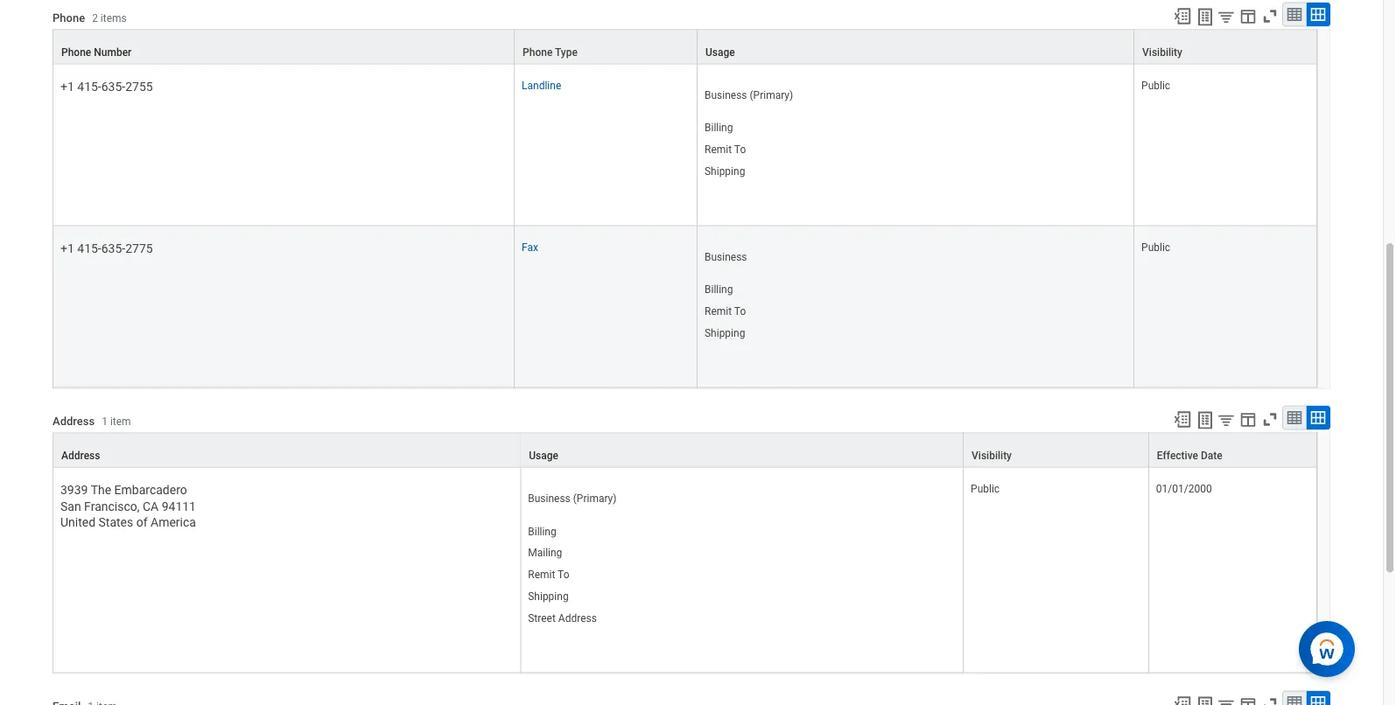 Task type: describe. For each thing, give the bounding box(es) containing it.
2 vertical spatial remit to
[[528, 569, 570, 581]]

shipping inside row
[[528, 591, 569, 603]]

date
[[1202, 450, 1223, 462]]

to inside +1 415-635-2775 row
[[735, 306, 746, 318]]

1 vertical spatial remit to element
[[705, 302, 746, 318]]

address 1 item
[[53, 415, 131, 428]]

635- for 2775
[[101, 241, 125, 256]]

francisco,
[[84, 500, 140, 514]]

address button
[[53, 434, 520, 467]]

row for +1 415-635-2775
[[53, 29, 1318, 65]]

address for address 1 item
[[53, 415, 95, 428]]

phone for phone number
[[61, 46, 91, 58]]

+1 for +1 415-635-2775
[[60, 241, 74, 256]]

+1 415-635-2755
[[60, 79, 153, 94]]

+1 415-635-2755 row
[[53, 64, 1318, 226]]

2 vertical spatial public element
[[971, 480, 1000, 495]]

3939 the embarcadero san francisco, ca 94111 united states of america
[[60, 483, 196, 530]]

effective date button
[[1150, 434, 1317, 467]]

shipping for 2755
[[705, 165, 746, 177]]

2775
[[125, 241, 153, 256]]

business for remit to
[[705, 89, 748, 101]]

phone type button
[[515, 30, 697, 63]]

click to view/edit grid preferences image for export to worksheets image
[[1239, 696, 1258, 706]]

items selected list inside row
[[528, 522, 625, 628]]

0 vertical spatial visibility button
[[1135, 30, 1317, 63]]

shipping element for +1 415-635-2775
[[705, 324, 746, 340]]

expand table image for +1 415-635-2775
[[1310, 6, 1328, 23]]

1 vertical spatial usage button
[[521, 434, 963, 467]]

+1 415-635-2775
[[60, 241, 153, 256]]

select to filter grid data image
[[1217, 696, 1237, 706]]

business (primary) for mailing
[[528, 493, 617, 505]]

phone for phone 2 items
[[53, 11, 85, 24]]

2 vertical spatial table image
[[1286, 695, 1304, 706]]

business inside +1 415-635-2775 row
[[705, 251, 748, 263]]

address for address
[[61, 450, 100, 462]]

business (primary) element for mailing
[[528, 489, 617, 505]]

street address element
[[528, 609, 597, 625]]

2 vertical spatial toolbar
[[1166, 691, 1331, 706]]

effective date
[[1158, 450, 1223, 462]]

public element for 2755
[[1142, 76, 1171, 91]]

states
[[99, 516, 133, 530]]

to inside +1 415-635-2755 row
[[735, 144, 746, 156]]

mailing element
[[528, 544, 563, 560]]

united
[[60, 516, 96, 530]]

the
[[91, 483, 111, 498]]

remit for the middle remit to element
[[705, 306, 732, 318]]

items
[[101, 12, 127, 24]]

billing for +1 415-635-2755
[[705, 122, 733, 134]]

0 vertical spatial usage button
[[698, 30, 1134, 63]]

business (primary) element for remit to
[[705, 85, 794, 101]]

export to excel image for +1 415-635-2775
[[1174, 6, 1193, 26]]

shipping for 2775
[[705, 327, 746, 340]]

toolbar for +1 415-635-2775
[[1166, 2, 1331, 29]]

415- for +1 415-635-2755
[[77, 79, 101, 94]]

2 vertical spatial expand table image
[[1310, 695, 1328, 706]]

mailing
[[528, 548, 563, 560]]

ca
[[143, 500, 159, 514]]

fullscreen image for export to worksheets image click to view/edit grid preferences icon
[[1261, 696, 1280, 706]]

usage for the bottommost the usage popup button
[[529, 450, 559, 462]]

phone for phone type
[[523, 46, 553, 58]]

+1 415-635-2775 row
[[53, 226, 1318, 388]]

visibility for bottommost visibility popup button
[[972, 450, 1012, 462]]

san
[[60, 500, 81, 514]]



Task type: vqa. For each thing, say whether or not it's contained in the screenshot.
Search Workday Search Field
no



Task type: locate. For each thing, give the bounding box(es) containing it.
1 horizontal spatial (primary)
[[750, 89, 794, 101]]

row containing address
[[53, 433, 1318, 468]]

1 horizontal spatial business (primary)
[[705, 89, 794, 101]]

1 vertical spatial shipping
[[705, 327, 746, 340]]

1 vertical spatial billing element
[[705, 280, 733, 296]]

415-
[[77, 79, 101, 94], [77, 241, 101, 256]]

0 vertical spatial remit
[[705, 144, 732, 156]]

1 vertical spatial address
[[61, 450, 100, 462]]

415- for +1 415-635-2775
[[77, 241, 101, 256]]

usage button
[[698, 30, 1134, 63], [521, 434, 963, 467]]

remit for bottommost remit to element
[[528, 569, 556, 581]]

export to worksheets image for +1 415-635-2775
[[1195, 6, 1216, 27]]

phone 2 items
[[53, 11, 127, 24]]

to
[[735, 144, 746, 156], [735, 306, 746, 318], [558, 569, 570, 581]]

635-
[[101, 79, 125, 94], [101, 241, 125, 256]]

1 415- from the top
[[77, 79, 101, 94]]

0 vertical spatial to
[[735, 144, 746, 156]]

number
[[94, 46, 132, 58]]

0 vertical spatial shipping
[[705, 165, 746, 177]]

of
[[136, 516, 148, 530]]

remit to element
[[705, 140, 746, 156], [705, 302, 746, 318], [528, 566, 570, 581]]

2 vertical spatial public
[[971, 483, 1000, 495]]

visibility
[[1143, 46, 1183, 58], [972, 450, 1012, 462]]

address up 3939
[[61, 450, 100, 462]]

remit
[[705, 144, 732, 156], [705, 306, 732, 318], [528, 569, 556, 581]]

phone type column header
[[515, 29, 698, 65]]

0 vertical spatial address
[[53, 415, 95, 428]]

address right street
[[559, 613, 597, 625]]

address inside "element"
[[559, 613, 597, 625]]

0 vertical spatial shipping element
[[705, 162, 746, 177]]

0 vertical spatial toolbar
[[1166, 2, 1331, 29]]

1 635- from the top
[[101, 79, 125, 94]]

fullscreen image
[[1261, 6, 1280, 26], [1261, 696, 1280, 706]]

public element
[[1142, 76, 1171, 91], [1142, 238, 1171, 254], [971, 480, 1000, 495]]

public inside +1 415-635-2775 row
[[1142, 241, 1171, 254]]

1 vertical spatial table image
[[1286, 409, 1304, 427]]

0 vertical spatial items selected list
[[705, 118, 774, 181]]

shipping element inside +1 415-635-2755 row
[[705, 162, 746, 177]]

table image for +1 415-635-2775
[[1287, 6, 1304, 23]]

shipping element down business element
[[705, 324, 746, 340]]

2 vertical spatial business
[[528, 493, 571, 505]]

visibility for the topmost visibility popup button
[[1143, 46, 1183, 58]]

1 vertical spatial public element
[[1142, 238, 1171, 254]]

0 horizontal spatial business (primary) element
[[528, 489, 617, 505]]

shipping up street
[[528, 591, 569, 603]]

1 vertical spatial +1
[[60, 241, 74, 256]]

0 horizontal spatial usage
[[529, 450, 559, 462]]

2 vertical spatial address
[[559, 613, 597, 625]]

1 vertical spatial 635-
[[101, 241, 125, 256]]

address
[[53, 415, 95, 428], [61, 450, 100, 462], [559, 613, 597, 625]]

1 vertical spatial business (primary) element
[[528, 489, 617, 505]]

1 vertical spatial 415-
[[77, 241, 101, 256]]

phone type
[[523, 46, 578, 58]]

usage for the top the usage popup button
[[706, 46, 735, 58]]

landline link
[[522, 76, 562, 91]]

0 vertical spatial remit to
[[705, 144, 746, 156]]

fullscreen image
[[1261, 410, 1280, 430]]

phone number button
[[53, 30, 514, 63]]

1 vertical spatial shipping element
[[705, 324, 746, 340]]

1 +1 from the top
[[60, 79, 74, 94]]

+1 inside +1 415-635-2755 row
[[60, 79, 74, 94]]

shipping inside +1 415-635-2775 row
[[705, 327, 746, 340]]

(primary)
[[750, 89, 794, 101], [573, 493, 617, 505]]

remit inside row
[[528, 569, 556, 581]]

3 row from the top
[[53, 468, 1318, 674]]

business inside +1 415-635-2755 row
[[705, 89, 748, 101]]

toolbar
[[1166, 2, 1331, 29], [1166, 406, 1331, 433], [1166, 691, 1331, 706]]

business (primary)
[[705, 89, 794, 101], [528, 493, 617, 505]]

business (primary) inside row
[[528, 493, 617, 505]]

address left "1"
[[53, 415, 95, 428]]

phone left type
[[523, 46, 553, 58]]

remit inside +1 415-635-2775 row
[[705, 306, 732, 318]]

fullscreen image for export to worksheets icon corresponding to +1 415-635-2775 click to view/edit grid preferences icon
[[1261, 6, 1280, 26]]

export to excel image
[[1174, 6, 1193, 26], [1174, 410, 1193, 430], [1174, 696, 1193, 706]]

(primary) for mailing
[[573, 493, 617, 505]]

0 vertical spatial expand table image
[[1310, 6, 1328, 23]]

(primary) for remit to
[[750, 89, 794, 101]]

(primary) inside +1 415-635-2755 row
[[750, 89, 794, 101]]

remit inside +1 415-635-2755 row
[[705, 144, 732, 156]]

2 vertical spatial remit to element
[[528, 566, 570, 581]]

click to view/edit grid preferences image
[[1239, 410, 1258, 430]]

business for mailing
[[528, 493, 571, 505]]

export to worksheets image
[[1195, 696, 1216, 706]]

2 vertical spatial billing
[[528, 526, 557, 538]]

billing element
[[705, 118, 733, 134], [705, 280, 733, 296], [528, 522, 557, 538]]

0 vertical spatial remit to element
[[705, 140, 746, 156]]

1 vertical spatial toolbar
[[1166, 406, 1331, 433]]

3939
[[60, 483, 88, 498]]

2
[[92, 12, 98, 24]]

select to filter grid data image for +1 415-635-2775
[[1217, 7, 1237, 26]]

2 vertical spatial remit
[[528, 569, 556, 581]]

1 vertical spatial public
[[1142, 241, 1171, 254]]

phone inside popup button
[[61, 46, 91, 58]]

address inside popup button
[[61, 450, 100, 462]]

0 vertical spatial billing
[[705, 122, 733, 134]]

remit for topmost remit to element
[[705, 144, 732, 156]]

items selected list
[[705, 118, 774, 181], [705, 280, 774, 343], [528, 522, 625, 628]]

1 vertical spatial items selected list
[[705, 280, 774, 343]]

2 vertical spatial shipping element
[[528, 587, 569, 603]]

2 +1 from the top
[[60, 241, 74, 256]]

2 vertical spatial export to excel image
[[1174, 696, 1193, 706]]

business (primary) for remit to
[[705, 89, 794, 101]]

public element for 2775
[[1142, 238, 1171, 254]]

type
[[555, 46, 578, 58]]

fax
[[522, 241, 539, 254]]

1 vertical spatial click to view/edit grid preferences image
[[1239, 696, 1258, 706]]

shipping inside +1 415-635-2755 row
[[705, 165, 746, 177]]

expand table image for business (primary)
[[1310, 409, 1328, 427]]

2 vertical spatial items selected list
[[528, 522, 625, 628]]

visibility button
[[1135, 30, 1317, 63], [964, 434, 1149, 467]]

+1 inside +1 415-635-2775 row
[[60, 241, 74, 256]]

0 vertical spatial 635-
[[101, 79, 125, 94]]

export to worksheets image
[[1195, 6, 1216, 27], [1195, 410, 1216, 431]]

0 vertical spatial (primary)
[[750, 89, 794, 101]]

items selected list inside +1 415-635-2755 row
[[705, 118, 774, 181]]

public
[[1142, 79, 1171, 91], [1142, 241, 1171, 254], [971, 483, 1000, 495]]

2755
[[125, 79, 153, 94]]

toolbar for business (primary)
[[1166, 406, 1331, 433]]

+1
[[60, 79, 74, 94], [60, 241, 74, 256]]

2 vertical spatial to
[[558, 569, 570, 581]]

0 vertical spatial billing element
[[705, 118, 733, 134]]

0 vertical spatial export to worksheets image
[[1195, 6, 1216, 27]]

remit to inside +1 415-635-2755 row
[[705, 144, 746, 156]]

2 415- from the top
[[77, 241, 101, 256]]

0 vertical spatial +1
[[60, 79, 74, 94]]

item
[[110, 416, 131, 428]]

+1 down phone number
[[60, 79, 74, 94]]

billing inside +1 415-635-2775 row
[[705, 284, 733, 296]]

billing element for +1 415-635-2775
[[705, 280, 733, 296]]

phone left 2
[[53, 11, 85, 24]]

effective
[[1158, 450, 1199, 462]]

1 vertical spatial export to excel image
[[1174, 410, 1193, 430]]

415- left 2775 on the left top of the page
[[77, 241, 101, 256]]

business (primary) inside +1 415-635-2755 row
[[705, 89, 794, 101]]

landline
[[522, 79, 562, 91]]

2 vertical spatial billing element
[[528, 522, 557, 538]]

select to filter grid data image
[[1217, 7, 1237, 26], [1217, 411, 1237, 430]]

shipping element up street
[[528, 587, 569, 603]]

business (primary) element
[[705, 85, 794, 101], [528, 489, 617, 505]]

billing for +1 415-635-2775
[[705, 284, 733, 296]]

1 vertical spatial (primary)
[[573, 493, 617, 505]]

0 vertical spatial export to excel image
[[1174, 6, 1193, 26]]

shipping up business element
[[705, 165, 746, 177]]

0 vertical spatial usage
[[706, 46, 735, 58]]

0 vertical spatial business
[[705, 89, 748, 101]]

0 vertical spatial click to view/edit grid preferences image
[[1239, 6, 1258, 26]]

export to worksheets image for business (primary)
[[1195, 410, 1216, 431]]

fax link
[[522, 238, 539, 254]]

public for 2755
[[1142, 79, 1171, 91]]

1 vertical spatial business (primary)
[[528, 493, 617, 505]]

0 vertical spatial select to filter grid data image
[[1217, 7, 1237, 26]]

remit to inside +1 415-635-2775 row
[[705, 306, 746, 318]]

+1 left 2775 on the left top of the page
[[60, 241, 74, 256]]

1 vertical spatial visibility
[[972, 450, 1012, 462]]

415- down phone number
[[77, 79, 101, 94]]

0 vertical spatial public
[[1142, 79, 1171, 91]]

phone
[[53, 11, 85, 24], [61, 46, 91, 58], [523, 46, 553, 58]]

0 vertical spatial table image
[[1287, 6, 1304, 23]]

2 vertical spatial shipping
[[528, 591, 569, 603]]

phone left number
[[61, 46, 91, 58]]

1
[[102, 416, 108, 428]]

1 horizontal spatial visibility
[[1143, 46, 1183, 58]]

0 horizontal spatial (primary)
[[573, 493, 617, 505]]

0 horizontal spatial business (primary)
[[528, 493, 617, 505]]

public for 2775
[[1142, 241, 1171, 254]]

billing inside +1 415-635-2755 row
[[705, 122, 733, 134]]

0 horizontal spatial visibility
[[972, 450, 1012, 462]]

0 vertical spatial visibility
[[1143, 46, 1183, 58]]

0 vertical spatial fullscreen image
[[1261, 6, 1280, 26]]

0 vertical spatial 415-
[[77, 79, 101, 94]]

street
[[528, 613, 556, 625]]

shipping down business element
[[705, 327, 746, 340]]

0 vertical spatial business (primary)
[[705, 89, 794, 101]]

items selected list inside +1 415-635-2775 row
[[705, 280, 774, 343]]

shipping element
[[705, 162, 746, 177], [705, 324, 746, 340], [528, 587, 569, 603]]

1 vertical spatial remit to
[[705, 306, 746, 318]]

1 horizontal spatial usage
[[706, 46, 735, 58]]

usage
[[706, 46, 735, 58], [529, 450, 559, 462]]

remit to
[[705, 144, 746, 156], [705, 306, 746, 318], [528, 569, 570, 581]]

1 vertical spatial visibility button
[[964, 434, 1149, 467]]

billing element for +1 415-635-2755
[[705, 118, 733, 134]]

(primary) inside row
[[573, 493, 617, 505]]

select to filter grid data image for business (primary)
[[1217, 411, 1237, 430]]

1 vertical spatial to
[[735, 306, 746, 318]]

1 vertical spatial export to worksheets image
[[1195, 410, 1216, 431]]

1 vertical spatial remit
[[705, 306, 732, 318]]

billing inside row
[[528, 526, 557, 538]]

94111
[[162, 500, 196, 514]]

1 vertical spatial expand table image
[[1310, 409, 1328, 427]]

1 vertical spatial billing
[[705, 284, 733, 296]]

export to excel image for business (primary)
[[1174, 410, 1193, 430]]

billing
[[705, 122, 733, 134], [705, 284, 733, 296], [528, 526, 557, 538]]

public inside +1 415-635-2755 row
[[1142, 79, 1171, 91]]

1 vertical spatial usage
[[529, 450, 559, 462]]

0 vertical spatial public element
[[1142, 76, 1171, 91]]

street address
[[528, 613, 597, 625]]

embarcadero
[[114, 483, 187, 498]]

1 row from the top
[[53, 29, 1318, 65]]

row containing phone number
[[53, 29, 1318, 65]]

shipping
[[705, 165, 746, 177], [705, 327, 746, 340], [528, 591, 569, 603]]

table image for business (primary)
[[1286, 409, 1304, 427]]

2 635- from the top
[[101, 241, 125, 256]]

row containing 3939 the embarcadero
[[53, 468, 1318, 674]]

click to view/edit grid preferences image
[[1239, 6, 1258, 26], [1239, 696, 1258, 706]]

1 vertical spatial business
[[705, 251, 748, 263]]

635- for 2755
[[101, 79, 125, 94]]

1 vertical spatial fullscreen image
[[1261, 696, 1280, 706]]

0 vertical spatial business (primary) element
[[705, 85, 794, 101]]

2 row from the top
[[53, 433, 1318, 468]]

1 vertical spatial select to filter grid data image
[[1217, 411, 1237, 430]]

table image
[[1287, 6, 1304, 23], [1286, 409, 1304, 427], [1286, 695, 1304, 706]]

1 horizontal spatial business (primary) element
[[705, 85, 794, 101]]

shipping element up business element
[[705, 162, 746, 177]]

row
[[53, 29, 1318, 65], [53, 433, 1318, 468], [53, 468, 1318, 674]]

click to view/edit grid preferences image for export to worksheets icon corresponding to +1 415-635-2775
[[1239, 6, 1258, 26]]

expand table image
[[1310, 6, 1328, 23], [1310, 409, 1328, 427], [1310, 695, 1328, 706]]

01/01/2000
[[1157, 483, 1213, 495]]

phone number
[[61, 46, 132, 58]]

business
[[705, 89, 748, 101], [705, 251, 748, 263], [528, 493, 571, 505]]

public inside row
[[971, 483, 1000, 495]]

+1 for +1 415-635-2755
[[60, 79, 74, 94]]

america
[[151, 516, 196, 530]]

items selected list for +1 415-635-2775
[[705, 280, 774, 343]]

items selected list for +1 415-635-2755
[[705, 118, 774, 181]]

shipping element for +1 415-635-2755
[[705, 162, 746, 177]]

business element
[[705, 247, 748, 263]]

row for business (primary)
[[53, 433, 1318, 468]]

phone inside 'popup button'
[[523, 46, 553, 58]]



